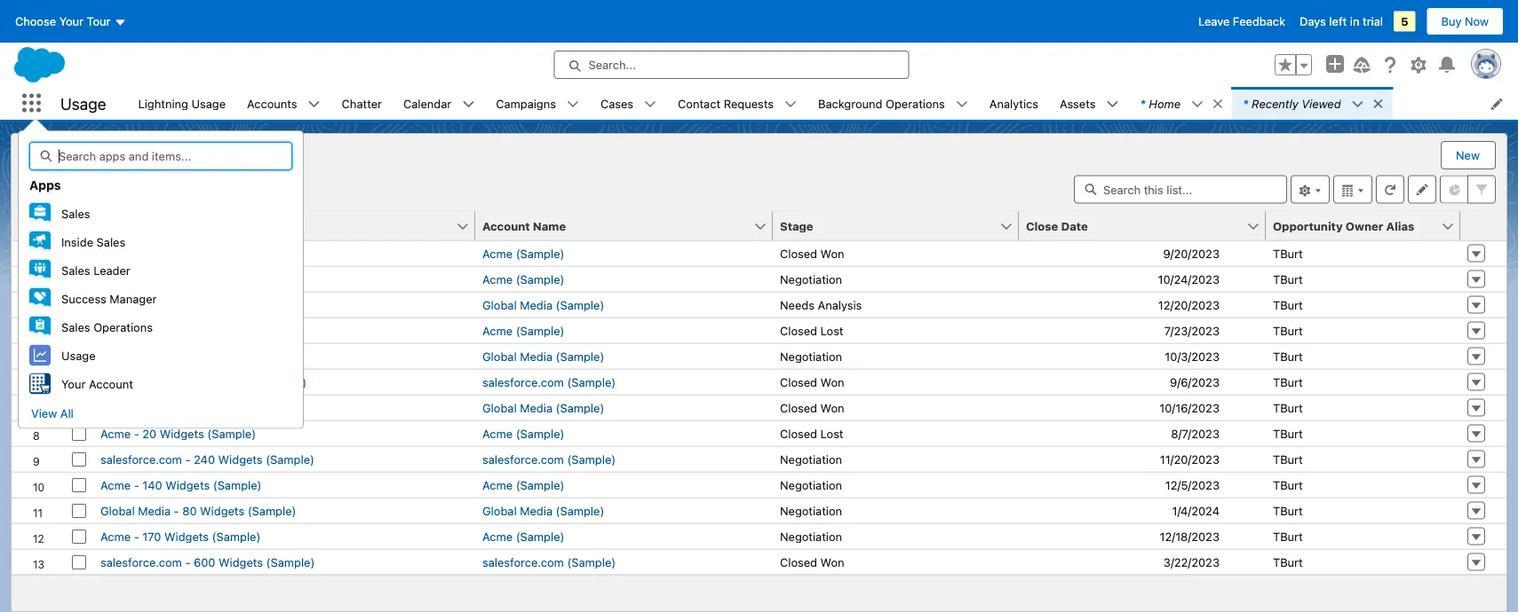 Task type: describe. For each thing, give the bounding box(es) containing it.
needs
[[780, 298, 814, 312]]

close date button
[[1019, 212, 1246, 240]]

sales inside inside sales link
[[96, 235, 125, 248]]

- for 170
[[134, 530, 139, 544]]

recently inside recently viewed|opportunities|list view element
[[61, 153, 128, 172]]

salesforce.com for salesforce.com (sample) link corresponding to salesforce.com - 240 widgets (sample)
[[482, 453, 564, 466]]

global media - 200 widgets (sample)
[[100, 298, 303, 312]]

new button
[[1442, 142, 1494, 169]]

sales for sales operations
[[61, 320, 90, 334]]

view all button
[[30, 399, 74, 428]]

negotiation for 12/5/2023
[[780, 479, 842, 492]]

tburt for 1/4/2024
[[1273, 505, 1303, 518]]

your inside your account link
[[61, 377, 86, 391]]

closed for 3/22/2023
[[780, 556, 817, 569]]

media for global media (sample) link corresponding to global media - 180 widgets (sample)
[[520, 350, 553, 363]]

- for 1,200
[[134, 273, 139, 286]]

account name
[[482, 219, 566, 233]]

contact
[[678, 97, 721, 110]]

recently viewed status
[[22, 191, 75, 204]]

- for 75
[[185, 376, 191, 389]]

closed won for 9/6/2023
[[780, 376, 844, 389]]

tburt for 9/6/2023
[[1273, 376, 1303, 389]]

operations for sales operations
[[93, 320, 153, 334]]

salesforce.com for salesforce.com - 240 widgets (sample) link
[[100, 453, 182, 466]]

lost for 8/7/2023
[[820, 427, 843, 441]]

choose your tour button
[[14, 7, 127, 36]]

media for 3rd global media (sample) link from the top of the recently viewed grid
[[520, 401, 553, 415]]

opportunity name element
[[93, 212, 486, 241]]

acme - 170 widgets (sample) link
[[100, 530, 261, 544]]

analytics
[[989, 97, 1038, 110]]

accounts
[[247, 97, 297, 110]]

usage up opportunities
[[60, 94, 106, 113]]

acme (sample) link for acme - 170 widgets (sample)
[[482, 530, 564, 544]]

opportunity owner alias
[[1273, 219, 1414, 233]]

- for 1100
[[134, 247, 139, 260]]

- for 20
[[134, 427, 139, 441]]

sales for sales
[[61, 207, 90, 220]]

text default image for background operations
[[956, 98, 968, 111]]

- for 600
[[185, 556, 191, 569]]

calendar
[[403, 97, 451, 110]]

salesforce.com (sample) for salesforce.com - 600 widgets (sample)
[[482, 556, 616, 569]]

acme (sample) for acme - 1100 widgets (sample)
[[482, 247, 564, 260]]

requests
[[724, 97, 774, 110]]

negotiation for 10/3/2023
[[780, 350, 842, 363]]

name
[[533, 219, 566, 233]]

tburt for 7/23/2023
[[1273, 324, 1303, 338]]

global media - 180 widgets (sample)
[[100, 350, 301, 363]]

in
[[1350, 15, 1359, 28]]

global media - 80 widgets (sample) link
[[100, 505, 296, 518]]

widgets for 75
[[210, 376, 255, 389]]

170
[[142, 530, 161, 544]]

sales operations link
[[19, 313, 303, 342]]

usage right lightning
[[191, 97, 226, 110]]

* for * recently viewed
[[1243, 97, 1248, 110]]

salesforce.com for salesforce.com (sample) link corresponding to salesforce.com - 600 widgets (sample)
[[482, 556, 564, 569]]

media for global media - 80 widgets (sample) link
[[138, 505, 171, 518]]

search...
[[588, 58, 636, 72]]

salesforce.com (sample) link for salesforce.com - 240 widgets (sample)
[[482, 453, 616, 466]]

media for global media - 200 widgets (sample) link at the left of the page
[[138, 298, 171, 312]]

accounts list item
[[236, 87, 331, 120]]

1 text default image from the left
[[1212, 98, 1224, 110]]

account inside button
[[482, 219, 530, 233]]

acme - 1,200 widgets (sample) link
[[100, 273, 271, 286]]

20
[[142, 427, 157, 441]]

acme (sample) link for acme - 1,200 widgets (sample)
[[482, 273, 564, 286]]

sales operations
[[61, 320, 153, 334]]

acme (sample) for acme - 170 widgets (sample)
[[482, 530, 564, 544]]

tburt for 10/16/2023
[[1273, 401, 1303, 415]]

tburt for 8/7/2023
[[1273, 427, 1303, 441]]

global media (sample) for global media - 180 widgets (sample)
[[482, 350, 604, 363]]

10/3/2023
[[1165, 350, 1220, 363]]

analysis
[[818, 298, 862, 312]]

your account link
[[19, 370, 303, 398]]

11/20/2023
[[1160, 453, 1220, 466]]

home
[[1149, 97, 1181, 110]]

leave
[[1198, 15, 1230, 28]]

leave feedback link
[[1198, 15, 1285, 28]]

contact requests list item
[[667, 87, 807, 120]]

cases link
[[590, 87, 644, 120]]

action image
[[1460, 212, 1506, 240]]

alias
[[1386, 219, 1414, 233]]

75
[[194, 376, 207, 389]]

inside
[[61, 235, 93, 248]]

account name element
[[475, 212, 783, 241]]

apps
[[29, 178, 61, 192]]

1,200
[[142, 273, 172, 286]]

salesforce.com for salesforce.com (sample) link corresponding to salesforce.com - 75 widgets (sample)
[[482, 376, 564, 389]]

6 negotiation from the top
[[780, 530, 842, 544]]

global media (sample) link for global media - 180 widgets (sample)
[[482, 350, 604, 363]]

days
[[1300, 15, 1326, 28]]

3 global media (sample) from the top
[[482, 401, 604, 415]]

won for 3/22/2023
[[820, 556, 844, 569]]

tburt for 12/20/2023
[[1273, 298, 1303, 312]]

recently viewed
[[61, 153, 188, 172]]

acme - 175 widgets (sample) link
[[100, 324, 261, 338]]

acme (sample) link for acme - 140 widgets (sample)
[[482, 479, 564, 492]]

acme - 1,200 widgets (sample)
[[100, 273, 271, 286]]

12 tburt from the top
[[1273, 530, 1303, 544]]

cell inside recently viewed grid
[[65, 212, 93, 241]]

global media (sample) for global media - 200 widgets (sample)
[[482, 298, 604, 312]]

acme (sample) link for acme - 175 widgets (sample)
[[482, 324, 564, 338]]

your inside choose your tour dropdown button
[[59, 15, 84, 28]]

accounts link
[[236, 87, 308, 120]]

7 text default image from the left
[[1191, 98, 1204, 111]]

viewed inside list item
[[1302, 97, 1341, 110]]

acme (sample) link for acme - 20 widgets (sample)
[[482, 427, 564, 441]]

Search Recently Viewed list view. search field
[[1074, 175, 1287, 204]]

widgets for 140
[[165, 479, 210, 492]]

background
[[818, 97, 882, 110]]

buy
[[1441, 15, 1462, 28]]

assets
[[1060, 97, 1096, 110]]

acme - 140 widgets (sample)
[[100, 479, 262, 492]]

lightning usage link
[[127, 87, 236, 120]]

operations for background operations
[[886, 97, 945, 110]]

assets link
[[1049, 87, 1106, 120]]

widgets right the 80
[[200, 505, 244, 518]]

calendar list item
[[393, 87, 485, 120]]

usage inside apps list box
[[61, 349, 96, 362]]

negotiation for 10/24/2023
[[780, 273, 842, 286]]

240
[[194, 453, 215, 466]]

acme (sample) for acme - 175 widgets (sample)
[[482, 324, 564, 338]]

lightning
[[138, 97, 188, 110]]

0 vertical spatial recently
[[1252, 97, 1298, 110]]

acme - 1100 widgets (sample)
[[100, 247, 267, 260]]

item number element
[[12, 212, 65, 241]]

items
[[37, 191, 64, 204]]

owner
[[1346, 219, 1383, 233]]

- for 140
[[134, 479, 139, 492]]

widgets for 1100
[[171, 247, 215, 260]]

calendar link
[[393, 87, 462, 120]]

salesforce.com (sample) for salesforce.com - 75 widgets (sample)
[[482, 376, 616, 389]]

0 horizontal spatial viewed
[[132, 153, 188, 172]]

1/4/2024
[[1172, 505, 1220, 518]]

acme - 170 widgets (sample)
[[100, 530, 261, 544]]

closed for 7/23/2023
[[780, 324, 817, 338]]

tburt for 9/20/2023
[[1273, 247, 1303, 260]]

cases list item
[[590, 87, 667, 120]]

text default image for assets
[[1106, 98, 1119, 111]]

campaigns
[[496, 97, 556, 110]]

inside sales link
[[19, 228, 303, 256]]

closed for 8/7/2023
[[780, 427, 817, 441]]

3 global media (sample) link from the top
[[482, 401, 604, 415]]

12/18/2023
[[1160, 530, 1220, 544]]

8/7/2023
[[1171, 427, 1220, 441]]

global media - 180 widgets (sample) link
[[100, 350, 301, 363]]

leave feedback
[[1198, 15, 1285, 28]]

tburt for 11/20/2023
[[1273, 453, 1303, 466]]

list containing lightning usage
[[127, 87, 1518, 120]]

closed lost for 7/23/2023
[[780, 324, 843, 338]]

account name button
[[475, 212, 753, 240]]

recently viewed|opportunities|list view element
[[11, 133, 1507, 613]]

contact requests link
[[667, 87, 784, 120]]

won for 10/16/2023
[[820, 401, 844, 415]]

buy now button
[[1426, 7, 1504, 36]]

acme - 20 widgets (sample) link
[[100, 427, 256, 441]]

media for global media - 200 widgets (sample)'s global media (sample) link
[[520, 298, 553, 312]]

lost for 7/23/2023
[[820, 324, 843, 338]]



Task type: vqa. For each thing, say whether or not it's contained in the screenshot.
the right by
no



Task type: locate. For each thing, give the bounding box(es) containing it.
2 global media (sample) from the top
[[482, 350, 604, 363]]

1 salesforce.com (sample) link from the top
[[482, 376, 616, 389]]

widgets for 1,200
[[175, 273, 219, 286]]

left
[[1329, 15, 1347, 28]]

1 text default image from the left
[[1372, 98, 1385, 110]]

6 acme (sample) link from the top
[[482, 530, 564, 544]]

0 vertical spatial closed lost
[[780, 324, 843, 338]]

0 vertical spatial operations
[[886, 97, 945, 110]]

1 vertical spatial viewed
[[132, 153, 188, 172]]

lost
[[820, 324, 843, 338], [820, 427, 843, 441]]

1 closed won from the top
[[780, 247, 844, 260]]

success
[[61, 292, 106, 305]]

trial
[[1363, 15, 1383, 28]]

global
[[100, 298, 135, 312], [482, 298, 517, 312], [100, 350, 135, 363], [482, 350, 517, 363], [482, 401, 517, 415], [100, 505, 135, 518], [482, 505, 517, 518]]

0 horizontal spatial *
[[1140, 97, 1145, 110]]

3 negotiation from the top
[[780, 453, 842, 466]]

closed won for 3/22/2023
[[780, 556, 844, 569]]

2 * from the left
[[1243, 97, 1248, 110]]

date
[[1061, 219, 1088, 233]]

group
[[1275, 54, 1312, 76]]

salesforce.com - 240 widgets (sample)
[[100, 453, 314, 466]]

- left "200"
[[174, 298, 179, 312]]

global media (sample) link
[[482, 298, 604, 312], [482, 350, 604, 363], [482, 401, 604, 415], [482, 505, 604, 518]]

text default image left cases link
[[567, 98, 579, 111]]

1 vertical spatial lost
[[820, 427, 843, 441]]

acme (sample)
[[482, 247, 564, 260], [482, 273, 564, 286], [482, 324, 564, 338], [482, 427, 564, 441], [482, 479, 564, 492], [482, 530, 564, 544]]

success manager
[[61, 292, 157, 305]]

0 vertical spatial lost
[[820, 324, 843, 338]]

widgets for 170
[[164, 530, 209, 544]]

1 salesforce.com (sample) from the top
[[482, 376, 616, 389]]

text default image right cases
[[644, 98, 657, 111]]

4 closed won from the top
[[780, 556, 844, 569]]

tburt for 3/22/2023
[[1273, 556, 1303, 569]]

won
[[820, 247, 844, 260], [820, 376, 844, 389], [820, 401, 844, 415], [820, 556, 844, 569]]

text default image right assets
[[1106, 98, 1119, 111]]

widgets for 240
[[218, 453, 263, 466]]

2 text default image from the left
[[308, 98, 320, 111]]

text default image for contact requests
[[784, 98, 797, 111]]

3 acme (sample) from the top
[[482, 324, 564, 338]]

6 closed from the top
[[780, 556, 817, 569]]

media for global media - 180 widgets (sample) link
[[138, 350, 171, 363]]

1 won from the top
[[820, 247, 844, 260]]

3 text default image from the left
[[462, 98, 475, 111]]

closed won for 10/16/2023
[[780, 401, 844, 415]]

sales up the leader
[[96, 235, 125, 248]]

4 negotiation from the top
[[780, 479, 842, 492]]

text default image for campaigns
[[567, 98, 579, 111]]

widgets up "200"
[[175, 273, 219, 286]]

- left 600
[[185, 556, 191, 569]]

lightning usage
[[138, 97, 226, 110]]

background operations
[[818, 97, 945, 110]]

4 tburt from the top
[[1273, 324, 1303, 338]]

1 global media (sample) link from the top
[[482, 298, 604, 312]]

1 horizontal spatial viewed
[[1302, 97, 1341, 110]]

3 closed from the top
[[780, 376, 817, 389]]

stage element
[[773, 212, 1029, 241]]

5 acme (sample) from the top
[[482, 479, 564, 492]]

salesforce.com (sample) for salesforce.com - 240 widgets (sample)
[[482, 453, 616, 466]]

cases
[[600, 97, 633, 110]]

1 horizontal spatial recently
[[1252, 97, 1298, 110]]

negotiation for 11/20/2023
[[780, 453, 842, 466]]

apps list box
[[19, 199, 303, 398]]

widgets up 180
[[164, 324, 209, 338]]

global media (sample) for global media - 80 widgets (sample)
[[482, 505, 604, 518]]

- left the 80
[[174, 505, 179, 518]]

0 vertical spatial salesforce.com (sample) link
[[482, 376, 616, 389]]

6 acme (sample) from the top
[[482, 530, 564, 544]]

usage link
[[19, 342, 303, 370]]

text default image inside cases list item
[[644, 98, 657, 111]]

2 closed lost from the top
[[780, 427, 843, 441]]

2 global media (sample) link from the top
[[482, 350, 604, 363]]

sales link
[[19, 199, 303, 228]]

3 acme (sample) link from the top
[[482, 324, 564, 338]]

2 vertical spatial salesforce.com (sample) link
[[482, 556, 616, 569]]

sales inside the sales link
[[61, 207, 90, 220]]

viewed up the sales link
[[132, 153, 188, 172]]

sales leader
[[61, 264, 130, 277]]

3 text default image from the left
[[956, 98, 968, 111]]

assets list item
[[1049, 87, 1129, 120]]

closed for 9/6/2023
[[780, 376, 817, 389]]

campaigns link
[[485, 87, 567, 120]]

stage button
[[773, 212, 999, 240]]

negotiation
[[780, 273, 842, 286], [780, 350, 842, 363], [780, 453, 842, 466], [780, 479, 842, 492], [780, 505, 842, 518], [780, 530, 842, 544]]

operations right background
[[886, 97, 945, 110]]

widgets
[[171, 247, 215, 260], [175, 273, 219, 286], [207, 298, 251, 312], [164, 324, 209, 338], [205, 350, 250, 363], [210, 376, 255, 389], [160, 427, 204, 441], [218, 453, 263, 466], [165, 479, 210, 492], [200, 505, 244, 518], [164, 530, 209, 544], [219, 556, 263, 569]]

10 tburt from the top
[[1273, 479, 1303, 492]]

closed won
[[780, 247, 844, 260], [780, 376, 844, 389], [780, 401, 844, 415], [780, 556, 844, 569]]

2 negotiation from the top
[[780, 350, 842, 363]]

10/16/2023
[[1159, 401, 1220, 415]]

0 horizontal spatial operations
[[93, 320, 153, 334]]

11 tburt from the top
[[1273, 505, 1303, 518]]

closed
[[780, 247, 817, 260], [780, 324, 817, 338], [780, 376, 817, 389], [780, 401, 817, 415], [780, 427, 817, 441], [780, 556, 817, 569]]

global media - 200 widgets (sample) link
[[100, 298, 303, 312]]

close date
[[1026, 219, 1088, 233]]

0 vertical spatial your
[[59, 15, 84, 28]]

9/6/2023
[[1170, 376, 1220, 389]]

your left tour
[[59, 15, 84, 28]]

- for 175
[[134, 324, 139, 338]]

text default image inside campaigns list item
[[567, 98, 579, 111]]

tour
[[87, 15, 111, 28]]

viewed down the days
[[1302, 97, 1341, 110]]

2 salesforce.com (sample) from the top
[[482, 453, 616, 466]]

widgets right 20
[[160, 427, 204, 441]]

recently down feedback at the top
[[1252, 97, 1298, 110]]

0 vertical spatial account
[[482, 219, 530, 233]]

13
[[22, 191, 34, 204]]

text default image right requests
[[784, 98, 797, 111]]

widgets up acme - 1,200 widgets (sample)
[[171, 247, 215, 260]]

•
[[67, 191, 72, 204]]

text default image inside assets list item
[[1106, 98, 1119, 111]]

salesforce.com for salesforce.com - 75 widgets (sample) link
[[100, 376, 182, 389]]

close date element
[[1019, 212, 1276, 241]]

widgets for 600
[[219, 556, 263, 569]]

2 closed from the top
[[780, 324, 817, 338]]

text default image left analytics link
[[956, 98, 968, 111]]

text default image right "* recently viewed"
[[1352, 98, 1364, 111]]

leader
[[93, 264, 130, 277]]

1 acme (sample) from the top
[[482, 247, 564, 260]]

3 closed won from the top
[[780, 401, 844, 415]]

5 tburt from the top
[[1273, 350, 1303, 363]]

close
[[1026, 219, 1058, 233]]

2 lost from the top
[[820, 427, 843, 441]]

5 negotiation from the top
[[780, 505, 842, 518]]

text default image inside accounts list item
[[308, 98, 320, 111]]

- left 240
[[185, 453, 191, 466]]

closed lost for 8/7/2023
[[780, 427, 843, 441]]

0 vertical spatial viewed
[[1302, 97, 1341, 110]]

3 tburt from the top
[[1273, 298, 1303, 312]]

12/20/2023
[[1158, 298, 1220, 312]]

text default image for calendar
[[462, 98, 475, 111]]

sales for sales leader
[[61, 264, 90, 277]]

1 closed from the top
[[780, 247, 817, 260]]

12/5/2023
[[1165, 479, 1220, 492]]

2 tburt from the top
[[1273, 273, 1303, 286]]

- left 75
[[185, 376, 191, 389]]

1 vertical spatial salesforce.com (sample) link
[[482, 453, 616, 466]]

80
[[182, 505, 197, 518]]

9 tburt from the top
[[1273, 453, 1303, 466]]

chatter
[[342, 97, 382, 110]]

1 vertical spatial operations
[[93, 320, 153, 334]]

Search apps and items... search field
[[29, 142, 292, 171]]

0 horizontal spatial recently
[[61, 153, 128, 172]]

2 acme (sample) from the top
[[482, 273, 564, 286]]

7/23/2023
[[1164, 324, 1220, 338]]

2 vertical spatial salesforce.com (sample)
[[482, 556, 616, 569]]

recently
[[1252, 97, 1298, 110], [61, 153, 128, 172]]

5 acme (sample) link from the top
[[482, 479, 564, 492]]

1 negotiation from the top
[[780, 273, 842, 286]]

list item
[[1129, 87, 1232, 120], [1232, 87, 1393, 120]]

feedback
[[1233, 15, 1285, 28]]

4 closed from the top
[[780, 401, 817, 415]]

1 vertical spatial salesforce.com (sample)
[[482, 453, 616, 466]]

1 global media (sample) from the top
[[482, 298, 604, 312]]

1 list item from the left
[[1129, 87, 1232, 120]]

4 text default image from the left
[[1352, 98, 1364, 111]]

1 closed lost from the top
[[780, 324, 843, 338]]

2 text default image from the left
[[784, 98, 797, 111]]

180
[[182, 350, 202, 363]]

campaigns list item
[[485, 87, 590, 120]]

1 vertical spatial recently
[[61, 153, 128, 172]]

stage
[[780, 219, 813, 233]]

2 salesforce.com (sample) link from the top
[[482, 453, 616, 466]]

text default image down trial
[[1372, 98, 1385, 110]]

your account
[[61, 377, 133, 391]]

closed lost
[[780, 324, 843, 338], [780, 427, 843, 441]]

widgets up salesforce.com - 75 widgets (sample)
[[205, 350, 250, 363]]

1 vertical spatial account
[[89, 377, 133, 391]]

list item up search recently viewed list view. search field
[[1129, 87, 1232, 120]]

operations down manager
[[93, 320, 153, 334]]

operations inside apps list box
[[93, 320, 153, 334]]

acme - 1100 widgets (sample) link
[[100, 247, 267, 260]]

action element
[[1460, 212, 1506, 241]]

account down sales operations
[[89, 377, 133, 391]]

2 closed won from the top
[[780, 376, 844, 389]]

text default image
[[1372, 98, 1385, 110], [308, 98, 320, 111], [462, 98, 475, 111], [567, 98, 579, 111], [644, 98, 657, 111], [1106, 98, 1119, 111], [1191, 98, 1204, 111]]

global media (sample) link for global media - 200 widgets (sample)
[[482, 298, 604, 312]]

usage
[[60, 94, 106, 113], [191, 97, 226, 110], [61, 349, 96, 362]]

salesforce.com - 600 widgets (sample)
[[100, 556, 315, 569]]

2 acme (sample) link from the top
[[482, 273, 564, 286]]

text default image inside contact requests list item
[[784, 98, 797, 111]]

acme (sample) for acme - 140 widgets (sample)
[[482, 479, 564, 492]]

1 horizontal spatial *
[[1243, 97, 1248, 110]]

cell
[[65, 212, 93, 241]]

global media (sample) link for global media - 80 widgets (sample)
[[482, 505, 604, 518]]

- left 170
[[134, 530, 139, 544]]

- left 175
[[134, 324, 139, 338]]

sales down the success
[[61, 320, 90, 334]]

5 closed from the top
[[780, 427, 817, 441]]

tburt for 10/3/2023
[[1273, 350, 1303, 363]]

opportunity owner alias element
[[1266, 212, 1471, 241]]

- left 140
[[134, 479, 139, 492]]

- for 240
[[185, 453, 191, 466]]

10/24/2023
[[1158, 273, 1220, 286]]

3 salesforce.com (sample) link from the top
[[482, 556, 616, 569]]

5 text default image from the left
[[644, 98, 657, 111]]

widgets up the 80
[[165, 479, 210, 492]]

1 horizontal spatial operations
[[886, 97, 945, 110]]

4 text default image from the left
[[567, 98, 579, 111]]

analytics link
[[979, 87, 1049, 120]]

salesforce.com (sample) link
[[482, 376, 616, 389], [482, 453, 616, 466], [482, 556, 616, 569]]

9/20/2023
[[1163, 247, 1220, 260]]

your up all
[[61, 377, 86, 391]]

your
[[59, 15, 84, 28], [61, 377, 86, 391]]

(sample)
[[218, 247, 267, 260], [516, 247, 564, 260], [223, 273, 271, 286], [516, 273, 564, 286], [254, 298, 303, 312], [556, 298, 604, 312], [212, 324, 261, 338], [516, 324, 564, 338], [253, 350, 301, 363], [556, 350, 604, 363], [258, 376, 307, 389], [567, 376, 616, 389], [556, 401, 604, 415], [207, 427, 256, 441], [516, 427, 564, 441], [266, 453, 314, 466], [567, 453, 616, 466], [213, 479, 262, 492], [516, 479, 564, 492], [248, 505, 296, 518], [556, 505, 604, 518], [212, 530, 261, 544], [516, 530, 564, 544], [266, 556, 315, 569], [567, 556, 616, 569]]

widgets right 240
[[218, 453, 263, 466]]

text default image right accounts
[[308, 98, 320, 111]]

1 horizontal spatial account
[[482, 219, 530, 233]]

1 lost from the top
[[820, 324, 843, 338]]

4 global media (sample) link from the top
[[482, 505, 604, 518]]

acme (sample) for acme - 20 widgets (sample)
[[482, 427, 564, 441]]

sales down inside
[[61, 264, 90, 277]]

widgets for 175
[[164, 324, 209, 338]]

widgets right 600
[[219, 556, 263, 569]]

widgets for 20
[[160, 427, 204, 441]]

0 horizontal spatial account
[[89, 377, 133, 391]]

recently up •
[[61, 153, 128, 172]]

text default image
[[1212, 98, 1224, 110], [784, 98, 797, 111], [956, 98, 968, 111], [1352, 98, 1364, 111]]

buy now
[[1441, 15, 1489, 28]]

new
[[1456, 149, 1480, 162]]

sales inside sales leader link
[[61, 264, 90, 277]]

sales leader link
[[19, 256, 303, 285]]

6 tburt from the top
[[1273, 376, 1303, 389]]

sales down •
[[61, 207, 90, 220]]

8 tburt from the top
[[1273, 427, 1303, 441]]

4 acme (sample) link from the top
[[482, 427, 564, 441]]

now
[[1465, 15, 1489, 28]]

operations inside 'link'
[[886, 97, 945, 110]]

background operations list item
[[807, 87, 979, 120]]

2 list item from the left
[[1232, 87, 1393, 120]]

global media - 80 widgets (sample)
[[100, 505, 296, 518]]

200
[[182, 298, 204, 312]]

all
[[60, 407, 74, 420]]

- left 180
[[174, 350, 179, 363]]

chatter link
[[331, 87, 393, 120]]

1 vertical spatial closed lost
[[780, 427, 843, 441]]

media
[[138, 298, 171, 312], [520, 298, 553, 312], [138, 350, 171, 363], [520, 350, 553, 363], [520, 401, 553, 415], [138, 505, 171, 518], [520, 505, 553, 518]]

13 tburt from the top
[[1273, 556, 1303, 569]]

- left 20
[[134, 427, 139, 441]]

None search field
[[1074, 175, 1287, 204]]

item number image
[[12, 212, 65, 240]]

closed for 10/16/2023
[[780, 401, 817, 415]]

salesforce.com - 75 widgets (sample) link
[[100, 376, 307, 389]]

4 acme (sample) from the top
[[482, 427, 564, 441]]

4 global media (sample) from the top
[[482, 505, 604, 518]]

salesforce.com (sample) link for salesforce.com - 600 widgets (sample)
[[482, 556, 616, 569]]

closed won for 9/20/2023
[[780, 247, 844, 260]]

acme - 175 widgets (sample)
[[100, 324, 261, 338]]

opportunities
[[61, 140, 135, 154]]

account left name at the left top of page
[[482, 219, 530, 233]]

3 won from the top
[[820, 401, 844, 415]]

600
[[194, 556, 215, 569]]

acme (sample) for acme - 1,200 widgets (sample)
[[482, 273, 564, 286]]

0 vertical spatial salesforce.com (sample)
[[482, 376, 616, 389]]

account
[[482, 219, 530, 233], [89, 377, 133, 391]]

* for * home
[[1140, 97, 1145, 110]]

1 vertical spatial your
[[61, 377, 86, 391]]

tburt for 12/5/2023
[[1273, 479, 1303, 492]]

list
[[127, 87, 1518, 120]]

account inside apps list box
[[89, 377, 133, 391]]

salesforce.com (sample) link for salesforce.com - 75 widgets (sample)
[[482, 376, 616, 389]]

recently viewed grid
[[12, 212, 1506, 576]]

usage up your account
[[61, 349, 96, 362]]

widgets down the 80
[[164, 530, 209, 544]]

salesforce.com - 240 widgets (sample) link
[[100, 453, 314, 466]]

salesforce.com for the salesforce.com - 600 widgets (sample) link
[[100, 556, 182, 569]]

widgets right "200"
[[207, 298, 251, 312]]

text default image for cases
[[644, 98, 657, 111]]

tburt for 10/24/2023
[[1273, 273, 1303, 286]]

inside sales
[[61, 235, 125, 248]]

- up manager
[[134, 273, 139, 286]]

widgets right 75
[[210, 376, 255, 389]]

media for global media (sample) link associated with global media - 80 widgets (sample)
[[520, 505, 553, 518]]

acme (sample) link for acme - 1100 widgets (sample)
[[482, 247, 564, 260]]

7 tburt from the top
[[1273, 401, 1303, 415]]

text default image for *
[[1352, 98, 1364, 111]]

text default image right home
[[1212, 98, 1224, 110]]

search... button
[[554, 51, 909, 79]]

2 won from the top
[[820, 376, 844, 389]]

acme - 140 widgets (sample) link
[[100, 479, 262, 492]]

closed for 9/20/2023
[[780, 247, 817, 260]]

5
[[1401, 15, 1408, 28]]

negotiation for 1/4/2024
[[780, 505, 842, 518]]

3 salesforce.com (sample) from the top
[[482, 556, 616, 569]]

- left 1100 at the left top of page
[[134, 247, 139, 260]]

won for 9/6/2023
[[820, 376, 844, 389]]

* home
[[1140, 97, 1181, 110]]

4 won from the top
[[820, 556, 844, 569]]

* left home
[[1140, 97, 1145, 110]]

background operations link
[[807, 87, 956, 120]]

text default image right calendar
[[462, 98, 475, 111]]

6 text default image from the left
[[1106, 98, 1119, 111]]

13 items •
[[22, 191, 75, 204]]

text default image for accounts
[[308, 98, 320, 111]]

* right home
[[1243, 97, 1248, 110]]

* recently viewed
[[1243, 97, 1341, 110]]

choose
[[15, 15, 56, 28]]

text default image inside calendar "list item"
[[462, 98, 475, 111]]

1 tburt from the top
[[1273, 247, 1303, 260]]

text default image right home
[[1191, 98, 1204, 111]]

text default image inside background operations list item
[[956, 98, 968, 111]]

opportunity owner alias button
[[1266, 212, 1441, 240]]

1 acme (sample) link from the top
[[482, 247, 564, 260]]

list item down the days
[[1232, 87, 1393, 120]]

1 * from the left
[[1140, 97, 1145, 110]]

sales inside sales operations link
[[61, 320, 90, 334]]



